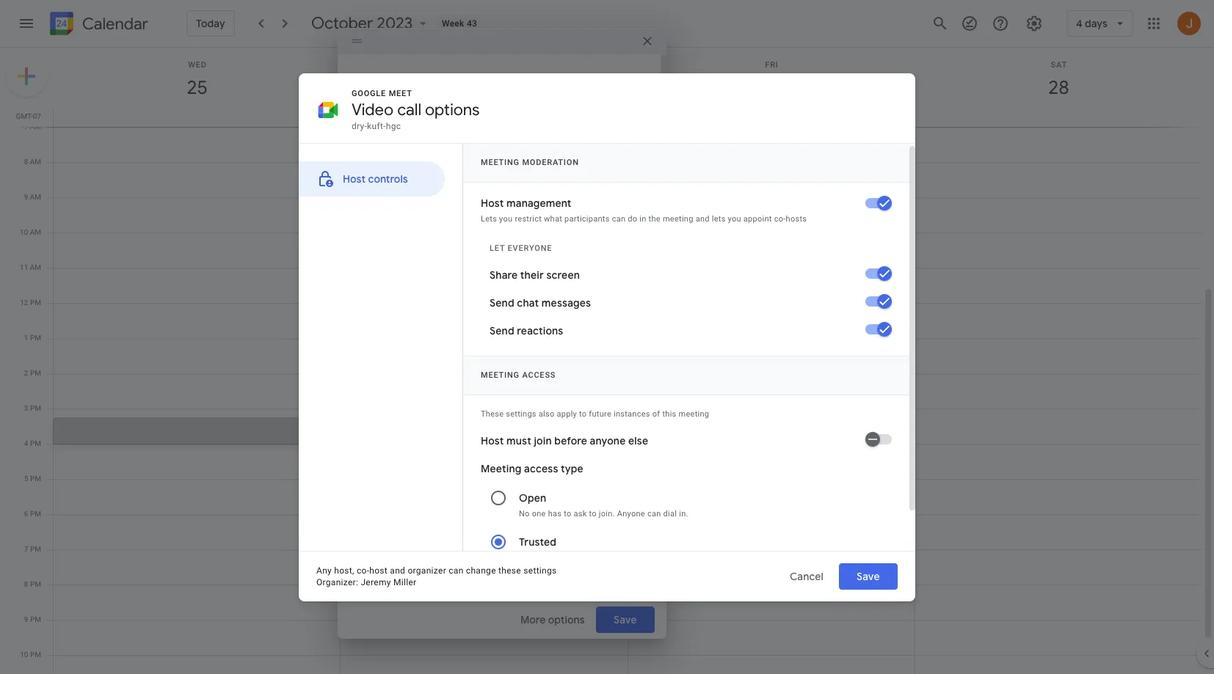 Task type: describe. For each thing, give the bounding box(es) containing it.
5
[[24, 475, 28, 483]]

tim
[[417, 339, 435, 350]]

study grid
[[0, 48, 1214, 675]]

2
[[24, 369, 28, 377]]

calendar heading
[[79, 14, 148, 34]]

7 for 7 am
[[24, 123, 28, 131]]

task
[[439, 112, 461, 125]]

with
[[422, 473, 443, 486]]

5 pm
[[24, 475, 41, 483]]

study
[[360, 112, 383, 123]]

12 pm
[[20, 299, 41, 307]]

event
[[393, 112, 421, 125]]

week 43
[[442, 18, 477, 29]]

join with google meet link
[[388, 466, 519, 493]]

8 am
[[24, 158, 41, 166]]

up
[[388, 511, 398, 521]]

schedule
[[546, 112, 591, 125]]

appointment schedule
[[478, 112, 591, 125]]

07
[[33, 112, 41, 120]]

time
[[450, 177, 473, 189]]

8 for 8 am
[[24, 158, 28, 166]]

join
[[399, 473, 420, 486]]

1
[[24, 334, 28, 342]]

pm for 8 pm
[[30, 581, 41, 589]]

calendar cannot be shown
[[394, 365, 498, 375]]

6 pm
[[24, 510, 41, 518]]

3 cell from the left
[[915, 109, 1202, 127]]

1 pm
[[24, 334, 41, 342]]

Add title text field
[[388, 69, 649, 91]]

43
[[467, 18, 477, 29]]

10 pm
[[20, 651, 41, 659]]

join with google meet
[[399, 473, 507, 486]]

6
[[24, 510, 28, 518]]

tab list containing event
[[349, 105, 649, 132]]

4
[[24, 440, 28, 448]]

3
[[24, 404, 28, 413]]

jeremy
[[417, 306, 451, 317]]

gmt-
[[16, 112, 33, 120]]

2 pm
[[24, 369, 41, 377]]

october 2023
[[311, 13, 413, 34]]

100
[[410, 511, 425, 521]]

pm for 10 pm
[[30, 651, 41, 659]]

calendar element
[[47, 9, 148, 41]]

10 for 10 am
[[20, 228, 28, 236]]

appointment schedule button
[[472, 105, 596, 132]]

3 pm
[[24, 404, 41, 413]]

all
[[407, 177, 419, 189]]

pm for 5 pm
[[30, 475, 41, 483]]

am for 8 am
[[30, 158, 41, 166]]

4 pm
[[24, 440, 41, 448]]

7 pm
[[24, 545, 41, 553]]

guest
[[427, 511, 449, 521]]

pm for 12 pm
[[30, 299, 41, 307]]

am for 9 am
[[30, 193, 41, 201]]

pm for 4 pm
[[30, 440, 41, 448]]

kuft-
[[475, 499, 492, 509]]

pm for 7 pm
[[30, 545, 41, 553]]

to
[[400, 511, 408, 521]]



Task type: locate. For each thing, give the bounding box(es) containing it.
tim burton
[[417, 339, 468, 350]]

am for 10 am
[[30, 228, 41, 236]]

pm right 5
[[30, 475, 41, 483]]

3 pm from the top
[[30, 369, 41, 377]]

2 cell from the left
[[628, 109, 915, 127]]

pm for 9 pm
[[30, 616, 41, 624]]

pm
[[30, 299, 41, 307], [30, 334, 41, 342], [30, 369, 41, 377], [30, 404, 41, 413], [30, 440, 41, 448], [30, 475, 41, 483], [30, 510, 41, 518], [30, 545, 41, 553], [30, 581, 41, 589], [30, 616, 41, 624], [30, 651, 41, 659]]

0 vertical spatial calendar
[[82, 14, 148, 34]]

cannot
[[431, 365, 458, 375]]

7 am
[[24, 123, 41, 131]]

meet.google.com/dry-
[[388, 499, 475, 509]]

9 for 9 pm
[[24, 616, 28, 624]]

pm right 4
[[30, 440, 41, 448]]

pm right the 2
[[30, 369, 41, 377]]

am right 11
[[30, 264, 41, 272]]

pm for 6 pm
[[30, 510, 41, 518]]

7 down gmt-
[[24, 123, 28, 131]]

8
[[24, 158, 28, 166], [24, 581, 28, 589]]

tim burton tree item
[[382, 333, 649, 356]]

10 am
[[20, 228, 41, 236]]

am up the 9 am
[[30, 158, 41, 166]]

11 pm from the top
[[30, 651, 41, 659]]

jeremy miller
[[417, 306, 479, 317]]

6 pm from the top
[[30, 475, 41, 483]]

10 pm from the top
[[30, 616, 41, 624]]

cell
[[54, 109, 341, 127], [628, 109, 915, 127], [915, 109, 1202, 127]]

calendar inside "element"
[[82, 14, 148, 34]]

meet
[[483, 473, 507, 486]]

am for 7 am
[[30, 123, 41, 131]]

1 am from the top
[[30, 123, 41, 131]]

1 10 from the top
[[20, 228, 28, 236]]

11 am
[[20, 264, 41, 272]]

study row
[[47, 109, 1214, 127]]

calendar for calendar
[[82, 14, 148, 34]]

12
[[20, 299, 28, 307]]

11
[[20, 264, 28, 272]]

calendar for calendar cannot be shown
[[394, 365, 429, 375]]

9 up 10 am at the left top
[[24, 193, 28, 201]]

7 down 6
[[24, 545, 28, 553]]

today button
[[186, 10, 235, 37]]

8 up the 9 am
[[24, 158, 28, 166]]

appointment
[[478, 112, 543, 125]]

1 8 from the top
[[24, 158, 28, 166]]

10 up 11
[[20, 228, 28, 236]]

pm right 6
[[30, 510, 41, 518]]

3 am from the top
[[30, 193, 41, 201]]

tab list
[[349, 105, 649, 132]]

calendar
[[82, 14, 148, 34], [394, 365, 429, 375]]

1 vertical spatial 8
[[24, 581, 28, 589]]

today
[[196, 17, 225, 30]]

8 pm from the top
[[30, 545, 41, 553]]

all day
[[407, 177, 438, 189]]

shown
[[472, 365, 498, 375]]

2023
[[377, 13, 413, 34]]

8 up 9 pm on the bottom
[[24, 581, 28, 589]]

week
[[442, 18, 464, 29]]

am down the 8 am
[[30, 193, 41, 201]]

4 pm from the top
[[30, 404, 41, 413]]

0 horizontal spatial calendar
[[82, 14, 148, 34]]

9 up "10 pm"
[[24, 616, 28, 624]]

october 2023 button
[[305, 13, 436, 34]]

1 horizontal spatial calendar
[[394, 365, 429, 375]]

7 pm from the top
[[30, 510, 41, 518]]

0 vertical spatial 9
[[24, 193, 28, 201]]

7
[[24, 123, 28, 131], [24, 545, 28, 553]]

hgc
[[492, 499, 507, 509]]

am
[[30, 123, 41, 131], [30, 158, 41, 166], [30, 193, 41, 201], [30, 228, 41, 236], [30, 264, 41, 272]]

study button
[[341, 109, 619, 126]]

8 pm
[[24, 581, 41, 589]]

4 am from the top
[[30, 228, 41, 236]]

1 pm from the top
[[30, 299, 41, 307]]

1 9 from the top
[[24, 193, 28, 201]]

2 7 from the top
[[24, 545, 28, 553]]

am down 07
[[30, 123, 41, 131]]

5 pm from the top
[[30, 440, 41, 448]]

be
[[460, 365, 470, 375]]

2 9 from the top
[[24, 616, 28, 624]]

time zone button
[[444, 170, 503, 196]]

zone
[[475, 177, 497, 189]]

pm right 1
[[30, 334, 41, 342]]

event button
[[388, 105, 427, 132]]

1 vertical spatial 7
[[24, 545, 28, 553]]

pm down '8 pm'
[[30, 616, 41, 624]]

pm down 9 pm on the bottom
[[30, 651, 41, 659]]

0 vertical spatial 8
[[24, 158, 28, 166]]

pm down 6 pm
[[30, 545, 41, 553]]

connections
[[452, 511, 500, 521]]

gmt-07
[[16, 112, 41, 120]]

pm for 1 pm
[[30, 334, 41, 342]]

9 am
[[24, 193, 41, 201]]

pm right 3
[[30, 404, 41, 413]]

1 vertical spatial 9
[[24, 616, 28, 624]]

jeremy miller, organizer tree item
[[382, 302, 649, 333]]

to element
[[548, 151, 554, 162]]

burton
[[437, 339, 468, 350]]

am down the 9 am
[[30, 228, 41, 236]]

pm for 3 pm
[[30, 404, 41, 413]]

2 pm from the top
[[30, 334, 41, 342]]

am for 11 am
[[30, 264, 41, 272]]

1 vertical spatial 10
[[20, 651, 28, 659]]

1 7 from the top
[[24, 123, 28, 131]]

day
[[422, 177, 438, 189]]

10 for 10 pm
[[20, 651, 28, 659]]

9
[[24, 193, 28, 201], [24, 616, 28, 624]]

october
[[311, 13, 373, 34]]

google
[[445, 473, 480, 486]]

2 10 from the top
[[20, 651, 28, 659]]

task button
[[433, 105, 466, 132]]

9 pm
[[24, 616, 41, 624]]

2 am from the top
[[30, 158, 41, 166]]

meet.google.com/dry-kuft-hgc up to 100 guest connections
[[388, 499, 507, 521]]

miller
[[453, 306, 479, 317]]

8 for 8 pm
[[24, 581, 28, 589]]

9 for 9 am
[[24, 193, 28, 201]]

10 down 9 pm on the bottom
[[20, 651, 28, 659]]

0 vertical spatial 10
[[20, 228, 28, 236]]

1 vertical spatial calendar
[[394, 365, 429, 375]]

pm for 2 pm
[[30, 369, 41, 377]]

5 am from the top
[[30, 264, 41, 272]]

9 pm from the top
[[30, 581, 41, 589]]

7 for 7 pm
[[24, 545, 28, 553]]

time zone
[[450, 177, 497, 189]]

pm up 9 pm on the bottom
[[30, 581, 41, 589]]

1 cell from the left
[[54, 109, 341, 127]]

pm right 12
[[30, 299, 41, 307]]

10
[[20, 228, 28, 236], [20, 651, 28, 659]]

guests invited to this event. tree
[[382, 302, 649, 356]]

0 vertical spatial 7
[[24, 123, 28, 131]]

–
[[548, 151, 554, 162]]

2 8 from the top
[[24, 581, 28, 589]]



Task type: vqa. For each thing, say whether or not it's contained in the screenshot.
on
no



